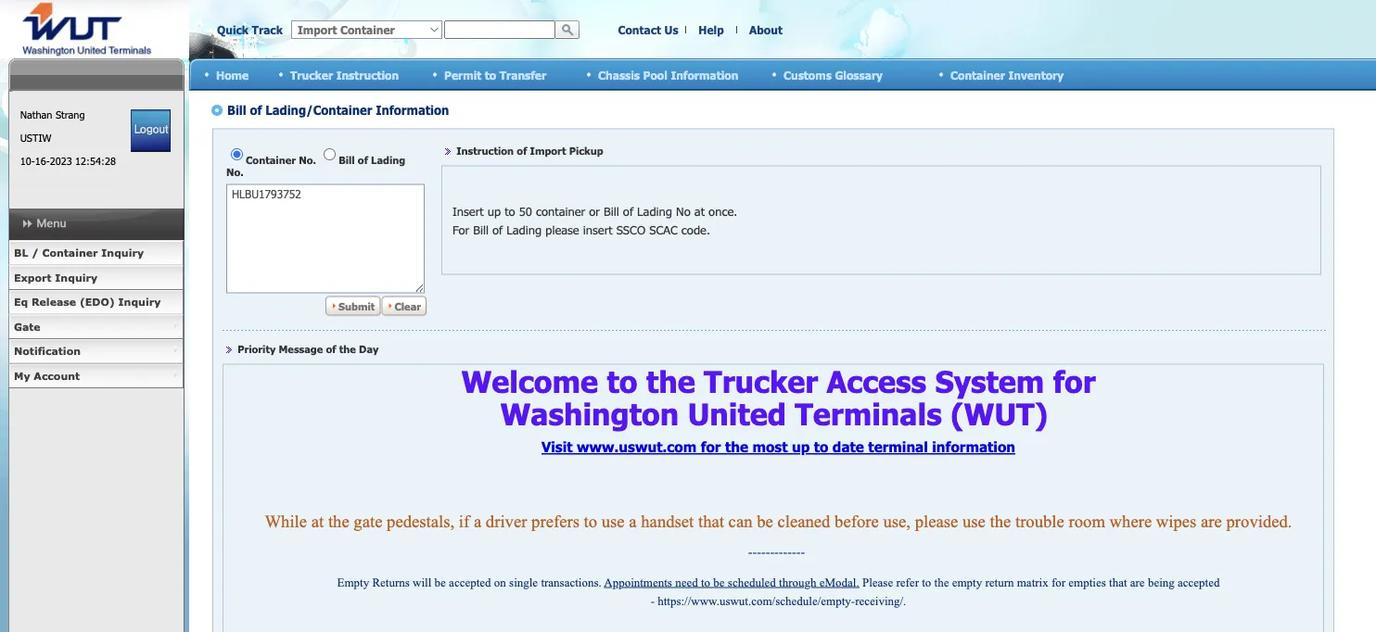 Task type: locate. For each thing, give the bounding box(es) containing it.
release
[[31, 296, 76, 308]]

container left inventory
[[950, 68, 1005, 81]]

chassis
[[598, 68, 640, 81]]

instruction
[[336, 68, 399, 81]]

container inventory
[[950, 68, 1064, 81]]

inquiry
[[101, 247, 144, 259], [55, 271, 97, 284], [118, 296, 161, 308]]

permit to transfer
[[444, 68, 546, 81]]

inventory
[[1008, 68, 1064, 81]]

1 vertical spatial inquiry
[[55, 271, 97, 284]]

about
[[749, 23, 783, 36]]

0 vertical spatial inquiry
[[101, 247, 144, 259]]

contact us
[[618, 23, 678, 36]]

2023
[[50, 155, 72, 167]]

gate link
[[8, 315, 184, 339]]

trucker
[[290, 68, 333, 81]]

nathan strang
[[20, 108, 85, 121]]

container
[[950, 68, 1005, 81], [42, 247, 98, 259]]

pool
[[643, 68, 668, 81]]

inquiry for (edo)
[[118, 296, 161, 308]]

None text field
[[444, 20, 555, 39]]

about link
[[749, 23, 783, 36]]

2 vertical spatial inquiry
[[118, 296, 161, 308]]

transfer
[[500, 68, 546, 81]]

inquiry down bl / container inquiry
[[55, 271, 97, 284]]

my
[[14, 370, 30, 382]]

export inquiry
[[14, 271, 97, 284]]

eq release (edo) inquiry
[[14, 296, 161, 308]]

10-16-2023 12:54:28
[[20, 155, 116, 167]]

inquiry up export inquiry link
[[101, 247, 144, 259]]

1 horizontal spatial container
[[950, 68, 1005, 81]]

account
[[34, 370, 80, 382]]

quick
[[217, 23, 249, 36]]

bl / container inquiry link
[[8, 241, 184, 266]]

chassis pool information
[[598, 68, 738, 81]]

inquiry right (edo)
[[118, 296, 161, 308]]

track
[[252, 23, 283, 36]]

16-
[[35, 155, 50, 167]]

trucker instruction
[[290, 68, 399, 81]]

to
[[485, 68, 496, 81]]

customs
[[784, 68, 832, 81]]

export inquiry link
[[8, 266, 184, 290]]

1 vertical spatial container
[[42, 247, 98, 259]]

0 horizontal spatial container
[[42, 247, 98, 259]]

container up export inquiry
[[42, 247, 98, 259]]

strang
[[56, 108, 85, 121]]

my account link
[[8, 364, 184, 389]]

customs glossary
[[784, 68, 883, 81]]

help link
[[699, 23, 724, 36]]



Task type: describe. For each thing, give the bounding box(es) containing it.
help
[[699, 23, 724, 36]]

eq
[[14, 296, 28, 308]]

information
[[671, 68, 738, 81]]

permit
[[444, 68, 482, 81]]

contact us link
[[618, 23, 678, 36]]

0 vertical spatial container
[[950, 68, 1005, 81]]

ustiw
[[20, 132, 51, 144]]

contact
[[618, 23, 661, 36]]

notification link
[[8, 339, 184, 364]]

my account
[[14, 370, 80, 382]]

gate
[[14, 320, 40, 333]]

(edo)
[[80, 296, 115, 308]]

quick track
[[217, 23, 283, 36]]

bl / container inquiry
[[14, 247, 144, 259]]

nathan
[[20, 108, 52, 121]]

bl
[[14, 247, 28, 259]]

notification
[[14, 345, 81, 357]]

us
[[664, 23, 678, 36]]

eq release (edo) inquiry link
[[8, 290, 184, 315]]

export
[[14, 271, 52, 284]]

12:54:28
[[75, 155, 116, 167]]

/
[[32, 247, 39, 259]]

glossary
[[835, 68, 883, 81]]

inquiry for container
[[101, 247, 144, 259]]

10-
[[20, 155, 35, 167]]

login image
[[131, 109, 171, 152]]

home
[[216, 68, 249, 81]]



Task type: vqa. For each thing, say whether or not it's contained in the screenshot.
10-12-2023 14:55:56
no



